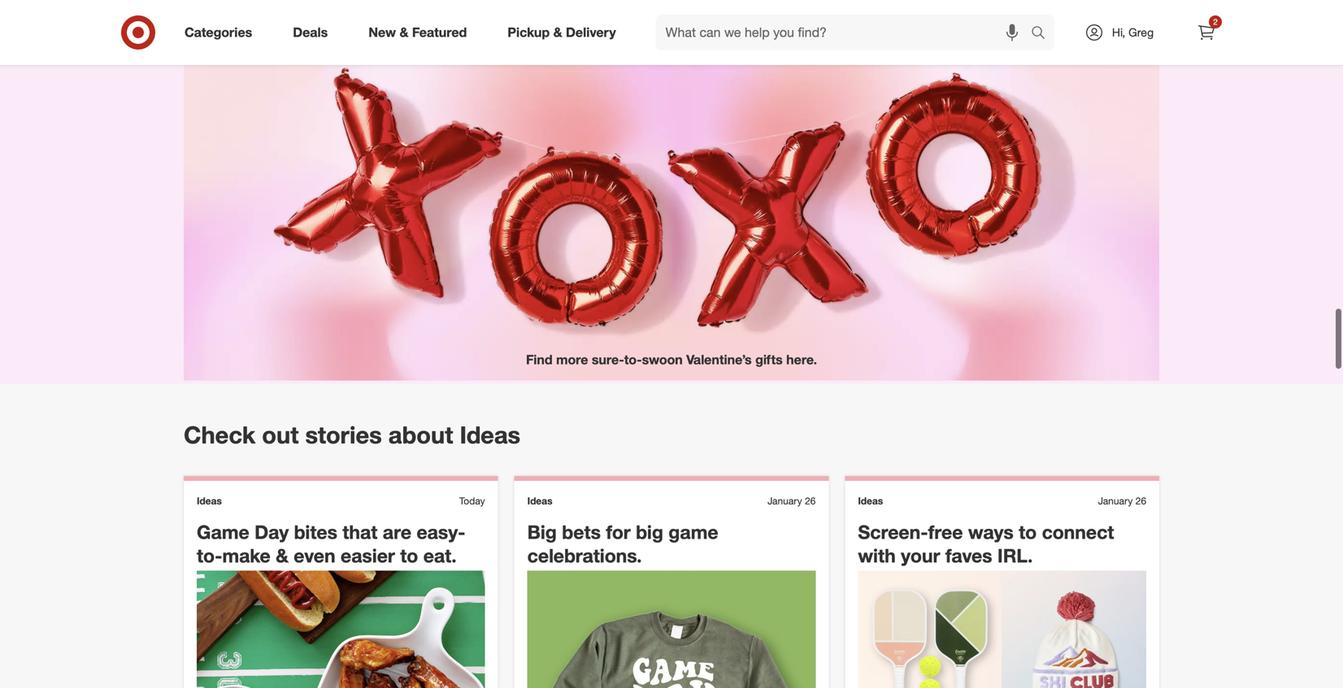 Task type: vqa. For each thing, say whether or not it's contained in the screenshot.
NORTH in the $1.19 - $17.79 at North Dallas
no



Task type: describe. For each thing, give the bounding box(es) containing it.
january 26 for big bets for big game celebrations.
[[768, 495, 816, 507]]

pickup & delivery
[[508, 24, 616, 40]]

with
[[858, 545, 896, 567]]

find
[[526, 352, 553, 368]]

about
[[388, 421, 453, 450]]

game
[[669, 521, 718, 544]]

categories link
[[171, 15, 273, 50]]

valentine's
[[686, 352, 752, 368]]

january 26 for screen-free ways to connect with your faves irl.
[[1098, 495, 1146, 507]]

featured
[[412, 24, 467, 40]]

hi,
[[1112, 25, 1125, 39]]

big
[[527, 521, 557, 544]]

26 for screen-free ways to connect with your faves irl.
[[1136, 495, 1146, 507]]

pickup
[[508, 24, 550, 40]]

& inside game day bites that are easy- to-make & even easier to eat.
[[276, 545, 289, 567]]

hi, greg
[[1112, 25, 1154, 39]]

stories
[[305, 421, 382, 450]]

easier
[[341, 545, 395, 567]]

to inside screen-free ways to connect with your faves irl.
[[1019, 521, 1037, 544]]

to inside game day bites that are easy- to-make & even easier to eat.
[[400, 545, 418, 567]]

deals link
[[279, 15, 348, 50]]

eat.
[[423, 545, 457, 567]]

26 for big bets for big game celebrations.
[[805, 495, 816, 507]]

new & featured link
[[355, 15, 487, 50]]

swoon
[[642, 352, 683, 368]]

check
[[184, 421, 255, 450]]

even
[[294, 545, 335, 567]]

game day bites that are easy-to-make & even easier to eat. image
[[197, 571, 485, 689]]

january for connect
[[1098, 495, 1133, 507]]

easy-
[[417, 521, 466, 544]]

big bets for big game celebrations.
[[527, 521, 718, 567]]

faves
[[945, 545, 992, 567]]

2 link
[[1189, 15, 1224, 50]]

more
[[556, 352, 588, 368]]

1 horizontal spatial to-
[[624, 352, 642, 368]]

bites
[[294, 521, 337, 544]]

deals
[[293, 24, 328, 40]]

greg
[[1129, 25, 1154, 39]]

gifts
[[755, 352, 783, 368]]

january for game
[[768, 495, 802, 507]]

screen-free ways to connect with your faves irl. image
[[858, 571, 1146, 689]]



Task type: locate. For each thing, give the bounding box(es) containing it.
here.
[[786, 352, 817, 368]]

to up irl.
[[1019, 521, 1037, 544]]

2 january from the left
[[1098, 495, 1133, 507]]

ideas for big bets for big game celebrations.
[[527, 495, 552, 507]]

& right new
[[400, 24, 409, 40]]

search
[[1024, 26, 1063, 42]]

celebrations.
[[527, 545, 642, 567]]

january 26
[[768, 495, 816, 507], [1098, 495, 1146, 507]]

pickup & delivery link
[[494, 15, 636, 50]]

2
[[1213, 17, 1218, 27]]

screen-
[[858, 521, 928, 544]]

1 vertical spatial to-
[[197, 545, 222, 567]]

0 horizontal spatial january
[[768, 495, 802, 507]]

ideas up the today at the bottom of the page
[[460, 421, 520, 450]]

1 horizontal spatial january
[[1098, 495, 1133, 507]]

are
[[383, 521, 411, 544]]

0 horizontal spatial to-
[[197, 545, 222, 567]]

26
[[805, 495, 816, 507], [1136, 495, 1146, 507]]

& down day
[[276, 545, 289, 567]]

1 january from the left
[[768, 495, 802, 507]]

to- inside game day bites that are easy- to-make & even easier to eat.
[[197, 545, 222, 567]]

new & featured
[[369, 24, 467, 40]]

your
[[901, 545, 940, 567]]

2 horizontal spatial &
[[553, 24, 562, 40]]

to- right more
[[624, 352, 642, 368]]

that
[[343, 521, 378, 544]]

game day bites that are easy- to-make & even easier to eat.
[[197, 521, 466, 567]]

1 horizontal spatial january 26
[[1098, 495, 1146, 507]]

1 horizontal spatial &
[[400, 24, 409, 40]]

make
[[222, 545, 271, 567]]

0 horizontal spatial 26
[[805, 495, 816, 507]]

to down are at left bottom
[[400, 545, 418, 567]]

0 vertical spatial to-
[[624, 352, 642, 368]]

1 horizontal spatial to
[[1019, 521, 1037, 544]]

& right pickup
[[553, 24, 562, 40]]

to
[[1019, 521, 1037, 544], [400, 545, 418, 567]]

& for new
[[400, 24, 409, 40]]

ideas for screen-free ways to connect with your faves irl.
[[858, 495, 883, 507]]

ideas up big
[[527, 495, 552, 507]]

ideas
[[460, 421, 520, 450], [197, 495, 222, 507], [527, 495, 552, 507], [858, 495, 883, 507]]

check out stories about ideas
[[184, 421, 520, 450]]

2 26 from the left
[[1136, 495, 1146, 507]]

find more sure-to-swoon valentine's gifts here.
[[526, 352, 817, 368]]

screen-free ways to connect with your faves irl.
[[858, 521, 1114, 567]]

1 26 from the left
[[805, 495, 816, 507]]

categories
[[185, 24, 252, 40]]

What can we help you find? suggestions appear below search field
[[656, 15, 1035, 50]]

january
[[768, 495, 802, 507], [1098, 495, 1133, 507]]

day
[[255, 521, 289, 544]]

today
[[459, 495, 485, 507]]

ideas up game
[[197, 495, 222, 507]]

0 horizontal spatial &
[[276, 545, 289, 567]]

to-
[[624, 352, 642, 368], [197, 545, 222, 567]]

sure-
[[592, 352, 624, 368]]

irl.
[[998, 545, 1033, 567]]

big bets for big game celebrations. image
[[527, 571, 816, 689]]

0 horizontal spatial to
[[400, 545, 418, 567]]

for
[[606, 521, 631, 544]]

connect
[[1042, 521, 1114, 544]]

free
[[928, 521, 963, 544]]

ideas for game day bites that are easy- to-make & even easier to eat.
[[197, 495, 222, 507]]

bets
[[562, 521, 601, 544]]

out
[[262, 421, 299, 450]]

ideas up screen-
[[858, 495, 883, 507]]

&
[[400, 24, 409, 40], [553, 24, 562, 40], [276, 545, 289, 567]]

ways
[[968, 521, 1014, 544]]

big
[[636, 521, 663, 544]]

1 horizontal spatial 26
[[1136, 495, 1146, 507]]

& for pickup
[[553, 24, 562, 40]]

1 january 26 from the left
[[768, 495, 816, 507]]

delivery
[[566, 24, 616, 40]]

search button
[[1024, 15, 1063, 54]]

new
[[369, 24, 396, 40]]

game
[[197, 521, 249, 544]]

to- down game
[[197, 545, 222, 567]]

0 horizontal spatial january 26
[[768, 495, 816, 507]]

2 january 26 from the left
[[1098, 495, 1146, 507]]



